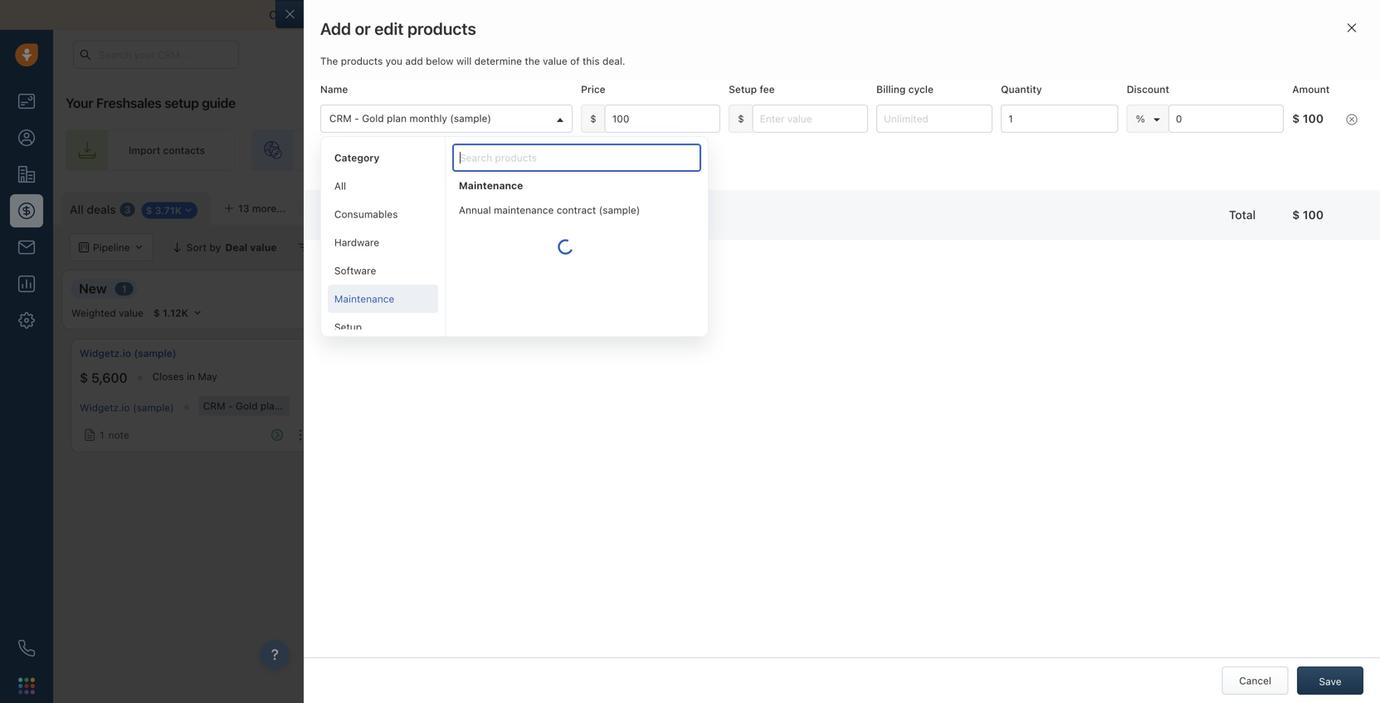 Task type: describe. For each thing, give the bounding box(es) containing it.
0 horizontal spatial products
[[341, 55, 383, 67]]

13 more... button
[[215, 197, 295, 220]]

o
[[315, 203, 323, 214]]

the
[[320, 55, 338, 67]]

import deals button
[[1172, 192, 1263, 220]]

2 team from the left
[[811, 144, 835, 156]]

- inside dropdown button
[[355, 113, 359, 124]]

1 vertical spatial maintenance
[[334, 293, 395, 305]]

(sample) up determine
[[456, 20, 522, 39]]

date
[[1184, 127, 1205, 139]]

quantity
[[1001, 83, 1042, 95]]

created:
[[329, 192, 370, 204]]

$ inside techcave (sample) dialog
[[382, 53, 389, 66]]

conversations.
[[701, 8, 781, 22]]

13 more...
[[238, 203, 286, 214]]

techcave for quote
[[607, 267, 652, 278]]

1 filter applied
[[317, 242, 385, 253]]

name
[[320, 83, 348, 95]]

users
[[678, 267, 705, 278]]

billing cycle
[[877, 83, 934, 95]]

invite
[[529, 144, 555, 156]]

$ right the won
[[1293, 208, 1300, 222]]

related for related account techcave (sample)
[[583, 127, 619, 139]]

1 leads from the left
[[394, 144, 420, 156]]

5,600
[[91, 370, 127, 386]]

2 leads from the left
[[746, 144, 772, 156]]

bring in website leads
[[315, 144, 420, 156]]

maintenance
[[494, 204, 554, 216]]

1 filter applied button
[[288, 233, 395, 261]]

bring
[[315, 144, 340, 156]]

note
[[500, 94, 523, 105]]

40
[[663, 267, 676, 278]]

save button
[[1298, 667, 1364, 695]]

your freshsales setup guide
[[66, 95, 236, 111]]

2 widgetz.io from the top
[[80, 402, 130, 413]]

owners
[[463, 242, 497, 253]]

closes in may
[[152, 371, 217, 382]]

fee inside techcave (sample) dialog
[[400, 348, 413, 357]]

quote for techcave - 40 users (sample)
[[559, 267, 750, 278]]

1 horizontal spatial container_wx8msf4aqz5i3rn1 image
[[699, 359, 709, 369]]

annual
[[459, 204, 491, 216]]

note button
[[475, 85, 532, 113]]

3 enter value number field from the left
[[1001, 105, 1119, 133]]

techcave (sample) dialog
[[276, 0, 1381, 703]]

crm - gold plan monthly (sample) button
[[320, 105, 573, 133]]

⌘
[[303, 203, 313, 214]]

or
[[355, 19, 371, 38]]

$ left 5,600
[[80, 370, 88, 386]]

crm - gold plan monthly (sample) inside techcave (sample) dialog
[[411, 313, 576, 324]]

setup inside techcave (sample) dialog
[[374, 348, 398, 357]]

call
[[413, 94, 430, 105]]

billing
[[877, 83, 906, 95]]

route leads to your team link
[[653, 130, 865, 171]]

discount
[[1127, 83, 1170, 95]]

email
[[668, 8, 698, 22]]

invite your team
[[529, 144, 606, 156]]

committed
[[432, 54, 484, 66]]

Unlimited number field
[[877, 105, 993, 133]]

related account techcave (sample)
[[583, 127, 676, 154]]

2 horizontal spatial setup
[[729, 83, 757, 95]]

consumables
[[334, 208, 398, 220]]

all deal owners button
[[395, 233, 508, 261]]

invite your team link
[[466, 130, 636, 171]]

sales activities button up "route"
[[684, 85, 804, 113]]

2 horizontal spatial your
[[787, 144, 809, 156]]

crm inside techcave (sample) dialog
[[411, 313, 433, 324]]

enable
[[549, 8, 585, 22]]

edit
[[375, 19, 404, 38]]

$ down sales activities
[[738, 113, 744, 125]]

deals for all
[[87, 203, 116, 216]]

this
[[583, 55, 600, 67]]

qualification
[[348, 281, 427, 296]]

1 right the new
[[122, 283, 127, 295]]

improve
[[405, 8, 449, 22]]

of inside add or edit products dialog
[[570, 55, 580, 67]]

0 horizontal spatial gold
[[236, 400, 258, 412]]

add product button
[[812, 85, 904, 113]]

below
[[426, 55, 454, 67]]

1 enter value number field from the left
[[605, 105, 721, 133]]

meeting button
[[604, 85, 676, 113]]

software
[[334, 265, 376, 277]]

add inside button
[[837, 93, 856, 105]]

2 vertical spatial crm
[[203, 400, 225, 412]]

sales activities button up "route leads to your team" link
[[684, 85, 812, 113]]

won lost
[[1250, 218, 1295, 229]]

2 vertical spatial 100
[[1303, 208, 1324, 222]]

save
[[1319, 676, 1342, 687]]

crm - gold plan monthly (sample) inside dropdown button
[[329, 113, 491, 124]]

1 vertical spatial setup
[[334, 321, 362, 333]]

website
[[354, 144, 391, 156]]

(sample) inside acme inc (sample) 'link'
[[396, 347, 439, 359]]

all inside add or edit products dialog
[[334, 180, 346, 192]]

2 enter value number field from the left
[[753, 105, 868, 133]]

owner
[[874, 127, 903, 139]]

monthly inside dropdown button
[[410, 113, 447, 124]]

0 vertical spatial maintenance
[[459, 180, 523, 191]]

expected close date
[[1109, 127, 1205, 139]]

setup fee inside techcave (sample) dialog
[[374, 348, 413, 357]]

4 enter value number field from the left
[[1169, 105, 1284, 133]]

task button
[[540, 85, 595, 113]]

related contact
[[320, 127, 394, 139]]

acme
[[349, 347, 376, 359]]

import contacts link
[[66, 130, 235, 171]]

0 vertical spatial products
[[408, 19, 476, 38]]

all deal owners
[[425, 242, 497, 253]]

mailbox
[[346, 8, 388, 22]]

container_wx8msf4aqz5i3rn1 image
[[84, 429, 95, 441]]

add deal inside add deal button
[[1322, 200, 1364, 212]]

connect your mailbox to improve deliverability and enable 2-way sync of email conversations.
[[269, 8, 781, 22]]

guide
[[202, 95, 236, 111]]

(sample) inside crm - gold plan monthly (sample) dropdown button
[[450, 113, 491, 124]]

⌘ o
[[303, 203, 323, 214]]

deal inside button
[[439, 242, 460, 253]]

2 widgetz.io (sample) link from the top
[[80, 402, 174, 413]]

close
[[1156, 127, 1181, 139]]

13
[[238, 203, 249, 214]]

fee inside add or edit products dialog
[[760, 83, 775, 95]]



Task type: vqa. For each thing, say whether or not it's contained in the screenshot.
the your inside the Route leads to your team link
yes



Task type: locate. For each thing, give the bounding box(es) containing it.
related up bring
[[320, 127, 356, 139]]

setup fee up "route leads to your team" link
[[729, 83, 775, 95]]

0 horizontal spatial deals
[[87, 203, 116, 216]]

sales for sales owner
[[846, 127, 872, 139]]

plan inside techcave (sample) dialog
[[469, 313, 489, 324]]

deal
[[1344, 200, 1364, 212], [439, 242, 460, 253], [735, 358, 755, 369]]

leads right "route"
[[746, 144, 772, 156]]

2 vertical spatial gold
[[236, 400, 258, 412]]

add inside button
[[1322, 200, 1341, 212]]

sync
[[626, 8, 651, 22]]

widgetz.io up 1 note
[[80, 402, 130, 413]]

0 horizontal spatial sales
[[709, 93, 734, 105]]

widgetz.io (sample) up 5,600
[[80, 347, 176, 359]]

0 vertical spatial container_wx8msf4aqz5i3rn1 image
[[298, 242, 310, 253]]

setup up "route"
[[729, 83, 757, 95]]

new
[[79, 281, 107, 296]]

(sample) right users
[[707, 267, 750, 278]]

0 vertical spatial gold
[[362, 113, 384, 124]]

your right "route"
[[787, 144, 809, 156]]

activities
[[737, 93, 779, 105]]

1 horizontal spatial setup fee
[[729, 83, 775, 95]]

0 horizontal spatial related
[[320, 127, 356, 139]]

1 vertical spatial $ 100
[[1293, 112, 1324, 125]]

1 vertical spatial of
[[570, 55, 580, 67]]

billing
[[487, 327, 511, 336]]

(sample) inside quote for techcave - 40 users (sample) link
[[707, 267, 750, 278]]

and
[[525, 8, 546, 22]]

0 horizontal spatial in
[[187, 371, 195, 382]]

contract
[[557, 204, 596, 216]]

widgetz.io (sample) link up 5,600
[[80, 346, 176, 360]]

sales left owner in the right top of the page
[[846, 127, 872, 139]]

monthly inside techcave (sample) dialog
[[492, 313, 531, 324]]

leads
[[394, 144, 420, 156], [746, 144, 772, 156]]

1 vertical spatial container_wx8msf4aqz5i3rn1 image
[[699, 359, 709, 369]]

deals for import
[[1229, 200, 1255, 212]]

all
[[334, 180, 346, 192], [70, 203, 84, 216], [425, 242, 437, 253]]

related for related contact
[[320, 127, 356, 139]]

hardware
[[334, 237, 380, 248]]

add deal button
[[1299, 192, 1372, 220]]

import for import deals
[[1194, 200, 1226, 212]]

(sample)
[[456, 20, 522, 39], [450, 113, 491, 124], [632, 143, 676, 154], [599, 204, 640, 216], [707, 267, 750, 278], [534, 313, 576, 324], [134, 347, 176, 359], [396, 347, 439, 359], [324, 400, 365, 412], [133, 402, 174, 413]]

$ left add
[[382, 53, 389, 66]]

1 horizontal spatial gold
[[362, 113, 384, 124]]

add
[[405, 55, 423, 67]]

value
[[543, 55, 568, 67]]

meeting
[[629, 94, 667, 105]]

0 vertical spatial techcave
[[382, 20, 452, 39]]

0 vertical spatial fee
[[760, 83, 775, 95]]

more...
[[252, 203, 286, 214]]

note
[[108, 429, 129, 441]]

$ down price
[[590, 113, 597, 125]]

email
[[345, 94, 370, 105]]

2 vertical spatial $ 100
[[1293, 208, 1324, 222]]

1 vertical spatial widgetz.io
[[80, 402, 130, 413]]

2 vertical spatial crm - gold plan monthly (sample)
[[203, 400, 365, 412]]

(sample) down the products you add below will determine the value of this deal.
[[450, 113, 491, 124]]

sales activities
[[709, 93, 779, 105]]

1 vertical spatial --
[[374, 365, 385, 379]]

fee
[[760, 83, 775, 95], [400, 348, 413, 357]]

freshworks switcher image
[[18, 678, 35, 694]]

to right mailbox
[[391, 8, 402, 22]]

$ 100
[[382, 53, 413, 66], [1293, 112, 1324, 125], [1293, 208, 1324, 222]]

products
[[374, 264, 436, 281]]

0 vertical spatial all
[[334, 180, 346, 192]]

1 right container_wx8msf4aqz5i3rn1 image
[[100, 429, 104, 441]]

applied
[[349, 242, 385, 253]]

products left you
[[341, 55, 383, 67]]

widgetz.io up $ 5,600
[[80, 347, 131, 359]]

0 horizontal spatial fee
[[400, 348, 413, 357]]

1 horizontal spatial leads
[[746, 144, 772, 156]]

$ down amount at top right
[[1293, 112, 1300, 125]]

1 horizontal spatial of
[[654, 8, 665, 22]]

1 horizontal spatial sales
[[846, 127, 872, 139]]

1 down all deal owners button
[[442, 283, 447, 295]]

quote for techcave - 40 users (sample) link
[[559, 265, 750, 280]]

your right invite
[[558, 144, 579, 156]]

2 horizontal spatial all
[[425, 242, 437, 253]]

0 horizontal spatial --
[[374, 365, 385, 379]]

sales
[[709, 93, 734, 105], [846, 127, 872, 139]]

techcave for related
[[583, 143, 629, 154]]

setup down qualification at the left of page
[[374, 348, 398, 357]]

2 horizontal spatial crm
[[411, 313, 433, 324]]

(sample) inside related account techcave (sample)
[[632, 143, 676, 154]]

0 horizontal spatial leads
[[394, 144, 420, 156]]

1 note
[[100, 429, 129, 441]]

unlimited
[[446, 327, 484, 336]]

of
[[654, 8, 665, 22], [570, 55, 580, 67]]

all deals 3
[[70, 203, 131, 216]]

1 horizontal spatial plan
[[387, 113, 407, 124]]

the
[[525, 55, 540, 67]]

in left 'may'
[[187, 371, 195, 382]]

(sample) up the cycles
[[534, 313, 576, 324]]

1 vertical spatial import
[[1194, 200, 1226, 212]]

techcave up add
[[382, 20, 452, 39]]

2 related from the left
[[583, 127, 619, 139]]

enter value number field down quantity
[[1001, 105, 1119, 133]]

account
[[622, 127, 659, 139]]

techcave (sample)
[[382, 20, 522, 39]]

email button
[[320, 85, 379, 113]]

widgetz.io (sample) link
[[80, 346, 176, 360], [80, 402, 174, 413]]

(sample) up closes
[[134, 347, 176, 359]]

1 related from the left
[[320, 127, 356, 139]]

0 vertical spatial widgetz.io (sample)
[[80, 347, 176, 359]]

1 widgetz.io (sample) link from the top
[[80, 346, 176, 360]]

plan inside dropdown button
[[387, 113, 407, 124]]

add or edit products
[[320, 19, 476, 38]]

1 vertical spatial crm - gold plan monthly (sample)
[[411, 313, 576, 324]]

your
[[66, 95, 93, 111]]

crm
[[329, 113, 352, 124], [411, 313, 433, 324], [203, 400, 225, 412]]

your left or
[[318, 8, 343, 22]]

1 widgetz.io from the top
[[80, 347, 131, 359]]

(sample) right contract
[[599, 204, 640, 216]]

contact
[[359, 127, 394, 139]]

setup fee down qualification at the left of page
[[374, 348, 413, 357]]

0 vertical spatial in
[[343, 144, 351, 156]]

in for may
[[187, 371, 195, 382]]

1 horizontal spatial --
[[422, 327, 430, 336]]

products up below
[[408, 19, 476, 38]]

import left total in the right top of the page
[[1194, 200, 1226, 212]]

unlimited billing cycles
[[446, 327, 538, 336]]

related up techcave (sample) link in the left top of the page
[[583, 127, 619, 139]]

acme inc (sample) link
[[349, 346, 439, 360]]

1 vertical spatial to
[[775, 144, 785, 156]]

leads right website
[[394, 144, 420, 156]]

all inside button
[[425, 242, 437, 253]]

crm - gold plan monthly (sample) down call
[[329, 113, 491, 124]]

phone element
[[10, 632, 43, 665]]

connect
[[269, 8, 315, 22]]

-- up acme inc (sample)
[[422, 327, 430, 336]]

1 horizontal spatial all
[[334, 180, 346, 192]]

maintenance down the 'software'
[[334, 293, 395, 305]]

$ 5,600
[[80, 370, 127, 386]]

1 vertical spatial add deal
[[713, 358, 755, 369]]

2 horizontal spatial deal
[[1344, 200, 1364, 212]]

100 down add or edit products
[[392, 53, 413, 66]]

0 horizontal spatial add deal
[[713, 358, 755, 369]]

100 down amount at top right
[[1303, 112, 1324, 125]]

(sample) inside widgetz.io (sample) link
[[134, 347, 176, 359]]

1 horizontal spatial add deal
[[1322, 200, 1364, 212]]

0 horizontal spatial team
[[582, 144, 606, 156]]

deliverability
[[452, 8, 522, 22]]

0 vertical spatial $ 100
[[382, 53, 413, 66]]

0 vertical spatial --
[[422, 327, 430, 336]]

0 horizontal spatial of
[[570, 55, 580, 67]]

of left this
[[570, 55, 580, 67]]

2 vertical spatial plan
[[261, 400, 280, 412]]

$ 100 up search field
[[1293, 208, 1324, 222]]

of right sync
[[654, 8, 665, 22]]

100 right lost
[[1303, 208, 1324, 222]]

sales left the 'activities'
[[709, 93, 734, 105]]

(sample) down acme
[[324, 400, 365, 412]]

1 vertical spatial plan
[[469, 313, 489, 324]]

1 widgetz.io (sample) from the top
[[80, 347, 176, 359]]

1 vertical spatial fee
[[400, 348, 413, 357]]

-
[[355, 113, 359, 124], [655, 267, 660, 278], [436, 313, 441, 324], [422, 327, 426, 336], [426, 327, 430, 336], [374, 365, 380, 379], [380, 365, 385, 379], [228, 400, 233, 412]]

all left 3
[[70, 203, 84, 216]]

freshsales
[[96, 95, 161, 111]]

import inside button
[[1194, 200, 1226, 212]]

category
[[334, 152, 380, 164]]

sales inside button
[[709, 93, 734, 105]]

1 vertical spatial techcave
[[583, 143, 629, 154]]

your for connect
[[318, 8, 343, 22]]

in right bring
[[343, 144, 351, 156]]

1 horizontal spatial monthly
[[410, 113, 447, 124]]

crm up related contact
[[329, 113, 352, 124]]

techcave (sample) link
[[583, 143, 676, 154]]

phone image
[[18, 640, 35, 657]]

0 horizontal spatial import
[[129, 144, 160, 156]]

2 vertical spatial setup
[[374, 348, 398, 357]]

0 vertical spatial widgetz.io
[[80, 347, 131, 359]]

won
[[1250, 218, 1271, 229]]

setup
[[164, 95, 199, 111]]

route
[[716, 144, 744, 156]]

acme inc (sample) button
[[340, 339, 589, 449]]

enter value number field up route leads to your team
[[753, 105, 868, 133]]

Search products text field
[[452, 144, 701, 172]]

deals inside button
[[1229, 200, 1255, 212]]

0 vertical spatial plan
[[387, 113, 407, 124]]

all for deals
[[70, 203, 84, 216]]

% button
[[1136, 113, 1160, 125]]

widgetz.io (sample) up note
[[80, 402, 174, 413]]

you
[[386, 55, 403, 67]]

2 horizontal spatial monthly
[[492, 313, 531, 324]]

gold
[[362, 113, 384, 124], [444, 313, 466, 324], [236, 400, 258, 412]]

2 horizontal spatial gold
[[444, 313, 466, 324]]

techcave inside related account techcave (sample)
[[583, 143, 629, 154]]

related
[[320, 127, 356, 139], [583, 127, 619, 139]]

sales owner
[[846, 127, 903, 139]]

import for import contacts
[[129, 144, 160, 156]]

enter value number field right "%" button on the right of the page
[[1169, 105, 1284, 133]]

container_wx8msf4aqz5i3rn1 image inside 1 filter applied button
[[298, 242, 310, 253]]

2 widgetz.io (sample) from the top
[[80, 402, 174, 413]]

1 horizontal spatial related
[[583, 127, 619, 139]]

route leads to your team
[[716, 144, 835, 156]]

1 vertical spatial deal
[[439, 242, 460, 253]]

enter value number field up techcave (sample) link in the left top of the page
[[605, 105, 721, 133]]

deals left 3
[[87, 203, 116, 216]]

Search field
[[1291, 233, 1374, 261]]

0 horizontal spatial all
[[70, 203, 84, 216]]

Enter value number field
[[605, 105, 721, 133], [753, 105, 868, 133], [1001, 105, 1119, 133], [1169, 105, 1284, 133]]

1 vertical spatial setup fee
[[374, 348, 413, 357]]

0 vertical spatial setup
[[729, 83, 757, 95]]

widgetz.io (sample) link up note
[[80, 402, 174, 413]]

0 vertical spatial to
[[391, 8, 402, 22]]

crm - gold plan monthly (sample) up unlimited billing cycles
[[411, 313, 576, 324]]

1 horizontal spatial crm
[[329, 113, 352, 124]]

2 vertical spatial all
[[425, 242, 437, 253]]

widgetz.io (sample)
[[80, 347, 176, 359], [80, 402, 174, 413]]

0 vertical spatial deal
[[1344, 200, 1364, 212]]

crm - gold plan monthly (sample) down 'may'
[[203, 400, 365, 412]]

import left contacts
[[129, 144, 160, 156]]

sales for sales activities
[[709, 93, 734, 105]]

inc
[[379, 347, 394, 359]]

1 inside button
[[317, 242, 321, 253]]

1 team from the left
[[582, 144, 606, 156]]

1 vertical spatial products
[[341, 55, 383, 67]]

import deals
[[1194, 200, 1255, 212]]

call button
[[388, 85, 439, 113]]

deal inside button
[[1344, 200, 1364, 212]]

crm inside dropdown button
[[329, 113, 352, 124]]

cancel
[[1240, 675, 1272, 687]]

(sample) down closes
[[133, 402, 174, 413]]

0 horizontal spatial deal
[[439, 242, 460, 253]]

(sample) down account
[[632, 143, 676, 154]]

price
[[581, 83, 606, 95]]

0 horizontal spatial to
[[391, 8, 402, 22]]

0 horizontal spatial crm
[[203, 400, 225, 412]]

the products you add below will determine the value of this deal.
[[320, 55, 625, 67]]

add or edit products dialog
[[304, 0, 1381, 703]]

acme inc (sample)
[[349, 347, 439, 359]]

maintenance up annual
[[459, 180, 523, 191]]

1 vertical spatial gold
[[444, 313, 466, 324]]

0 horizontal spatial plan
[[261, 400, 280, 412]]

1 horizontal spatial deals
[[1229, 200, 1255, 212]]

(sample) right inc at the left of the page
[[396, 347, 439, 359]]

1 horizontal spatial in
[[343, 144, 351, 156]]

may
[[198, 371, 217, 382]]

techcave down account
[[583, 143, 629, 154]]

connect your mailbox link
[[269, 8, 391, 22]]

techcave right for
[[607, 267, 652, 278]]

setup fee inside add or edit products dialog
[[729, 83, 775, 95]]

in for website
[[343, 144, 351, 156]]

products
[[408, 19, 476, 38], [341, 55, 383, 67]]

1 vertical spatial all
[[70, 203, 84, 216]]

related inside related account techcave (sample)
[[583, 127, 619, 139]]

2 vertical spatial deal
[[735, 358, 755, 369]]

setup up acme
[[334, 321, 362, 333]]

$ 100 down add or edit products
[[382, 53, 413, 66]]

100 inside techcave (sample) dialog
[[392, 53, 413, 66]]

1 vertical spatial monthly
[[492, 313, 531, 324]]

1 vertical spatial widgetz.io (sample) link
[[80, 402, 174, 413]]

1 horizontal spatial deal
[[735, 358, 755, 369]]

gold inside dropdown button
[[362, 113, 384, 124]]

2 vertical spatial monthly
[[283, 400, 321, 412]]

0 vertical spatial widgetz.io (sample) link
[[80, 346, 176, 360]]

-- down inc at the left of the page
[[374, 365, 385, 379]]

crm - gold plan monthly (sample) link
[[411, 313, 576, 324]]

0 vertical spatial crm - gold plan monthly (sample)
[[329, 113, 491, 124]]

to right "route"
[[775, 144, 785, 156]]

$ 100 down amount at top right
[[1293, 112, 1324, 125]]

crm down 'may'
[[203, 400, 225, 412]]

container_wx8msf4aqz5i3rn1 image
[[298, 242, 310, 253], [699, 359, 709, 369]]

will
[[457, 55, 472, 67]]

0 vertical spatial setup fee
[[729, 83, 775, 95]]

1 vertical spatial widgetz.io (sample)
[[80, 402, 174, 413]]

closes
[[152, 371, 184, 382]]

expected
[[1109, 127, 1153, 139]]

fee up route leads to your team
[[760, 83, 775, 95]]

fee right inc at the left of the page
[[400, 348, 413, 357]]

add product
[[837, 93, 896, 105]]

$ 100 inside techcave (sample) dialog
[[382, 53, 413, 66]]

1 vertical spatial sales
[[846, 127, 872, 139]]

Search your CRM... text field
[[73, 41, 239, 69]]

gold inside techcave (sample) dialog
[[444, 313, 466, 324]]

1 horizontal spatial team
[[811, 144, 835, 156]]

add deal
[[1322, 200, 1364, 212], [713, 358, 755, 369]]

$
[[382, 53, 389, 66], [1293, 112, 1300, 125], [590, 113, 597, 125], [738, 113, 744, 125], [1293, 208, 1300, 222], [80, 370, 88, 386]]

all deals link
[[70, 201, 116, 218]]

deals up the won
[[1229, 200, 1255, 212]]

0 horizontal spatial setup fee
[[374, 348, 413, 357]]

1 horizontal spatial to
[[775, 144, 785, 156]]

1 horizontal spatial import
[[1194, 200, 1226, 212]]

1 left filter on the left
[[317, 242, 321, 253]]

2 vertical spatial techcave
[[607, 267, 652, 278]]

all for deal
[[425, 242, 437, 253]]

1 vertical spatial in
[[187, 371, 195, 382]]

bring in website leads link
[[251, 130, 449, 171]]

crm up acme inc (sample)
[[411, 313, 433, 324]]

1 vertical spatial 100
[[1303, 112, 1324, 125]]

your for invite
[[558, 144, 579, 156]]

0 horizontal spatial maintenance
[[334, 293, 395, 305]]

all up products
[[425, 242, 437, 253]]

all up created:
[[334, 180, 346, 192]]

1 horizontal spatial products
[[408, 19, 476, 38]]

2 horizontal spatial plan
[[469, 313, 489, 324]]



